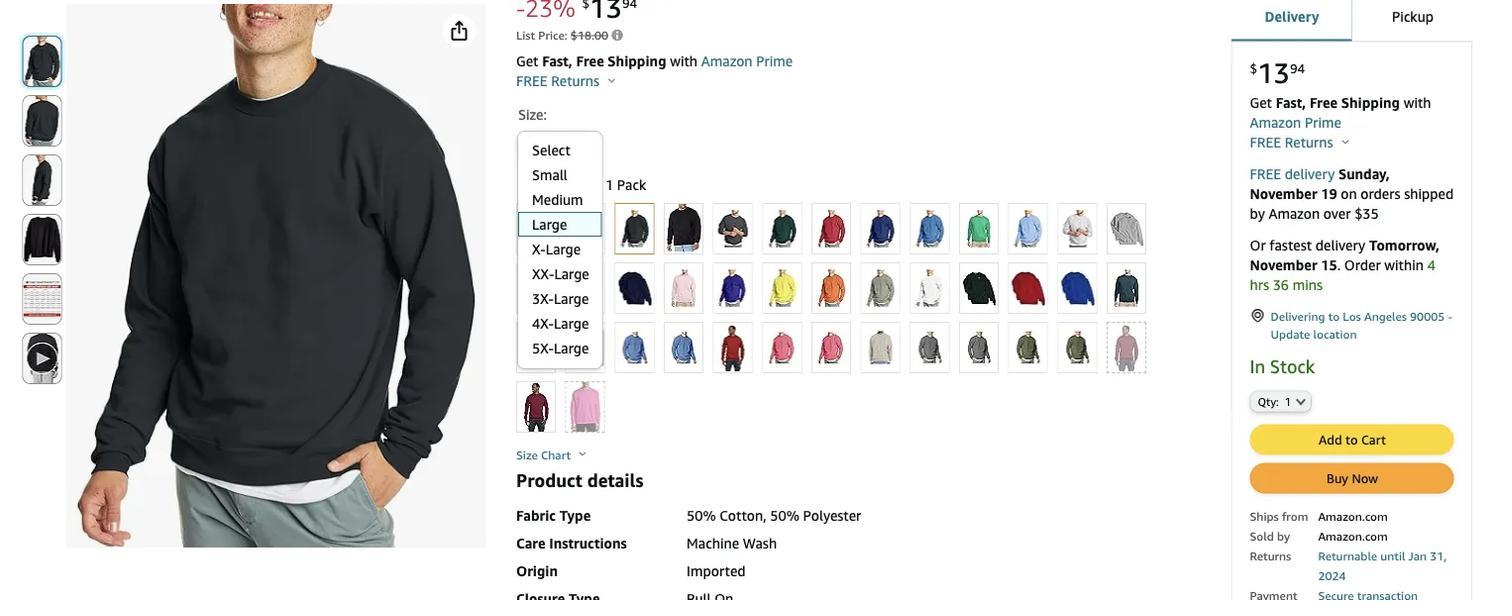 Task type: locate. For each thing, give the bounding box(es) containing it.
until
[[1381, 549, 1406, 563]]

amazon inside the get fast, free shipping with amazon prime
[[1250, 114, 1302, 131]]

0 horizontal spatial popover image
[[609, 78, 616, 83]]

amazon.com up returnable
[[1319, 529, 1388, 543]]

deep red - 1 pack image
[[813, 204, 850, 254]]

free down $18.00
[[576, 53, 604, 69]]

list
[[516, 28, 535, 42]]

november up 36 at the top right
[[1250, 257, 1318, 273]]

1 vertical spatial shipping
[[1342, 94, 1400, 111]]

option group
[[510, 199, 1185, 437]]

1 horizontal spatial get fast, free shipping with amazon prime
[[1250, 94, 1432, 131]]

november down free delivery
[[1250, 186, 1318, 202]]

black
[[559, 177, 593, 193]]

4x-large link
[[518, 311, 602, 336]]

buy now
[[1327, 471, 1379, 486]]

returns
[[551, 73, 600, 89], [1285, 134, 1334, 150], [1250, 549, 1292, 563]]

hrs
[[1250, 277, 1270, 293]]

2 vertical spatial amazon
[[1269, 205, 1320, 222]]

1 horizontal spatial shipping
[[1342, 94, 1400, 111]]

returns for popover icon for the topmost free returns button
[[551, 73, 600, 89]]

returns down the "sold"
[[1250, 549, 1292, 563]]

dropdown image right qty: 1
[[1297, 398, 1306, 406]]

select link
[[518, 138, 602, 163]]

. order within
[[1338, 257, 1428, 273]]

0 vertical spatial free
[[516, 73, 548, 89]]

0 vertical spatial returns
[[551, 73, 600, 89]]

cart
[[1362, 432, 1386, 447]]

13
[[1258, 56, 1290, 89]]

0 vertical spatial 1
[[606, 177, 614, 193]]

free inside the get fast, free shipping with amazon prime
[[1310, 94, 1338, 111]]

dropdown image
[[571, 142, 581, 150], [1297, 398, 1306, 406]]

large down the medium
[[532, 217, 567, 233]]

sand - 1 pack image
[[862, 323, 900, 373]]

get fast, free shipping with amazon prime for amazon prime link to the left
[[516, 53, 793, 69]]

1 horizontal spatial popover image
[[1343, 139, 1349, 144]]

1 vertical spatial get
[[1250, 94, 1273, 111]]

add to cart
[[1319, 432, 1386, 447]]

popover image
[[579, 451, 586, 456]]

delivery up 19
[[1285, 166, 1335, 182]]

free
[[516, 73, 548, 89], [1250, 134, 1282, 150], [1250, 166, 1282, 182]]

free up size: at the top of page
[[516, 73, 548, 89]]

to
[[1329, 309, 1340, 323], [1346, 432, 1358, 447]]

get down the 13
[[1250, 94, 1273, 111]]

free returns
[[516, 73, 603, 89], [1250, 134, 1337, 150]]

1 vertical spatial free
[[1310, 94, 1338, 111]]

wow pink image
[[567, 383, 604, 432]]

sunday,
[[1339, 166, 1390, 182]]

details
[[587, 470, 644, 491]]

4x-
[[532, 316, 554, 332]]

1 vertical spatial to
[[1346, 432, 1358, 447]]

0 horizontal spatial with
[[670, 53, 698, 69]]

15
[[1321, 257, 1338, 273]]

1 vertical spatial free returns button
[[1250, 133, 1349, 152]]

5x-
[[532, 340, 554, 357]]

pickup link
[[1352, 0, 1473, 43]]

returns up free delivery
[[1285, 134, 1334, 150]]

1 horizontal spatial to
[[1346, 432, 1358, 447]]

safety pink - 1 pack image
[[813, 323, 850, 373]]

0 vertical spatial by
[[1250, 205, 1265, 222]]

shipping up the sunday,
[[1342, 94, 1400, 111]]

get
[[516, 53, 539, 69], [1250, 94, 1273, 111]]

get fast, free shipping with amazon prime down $18.00
[[516, 53, 793, 69]]

small link
[[518, 163, 602, 187]]

to up location
[[1329, 309, 1340, 323]]

0 horizontal spatial -
[[596, 177, 602, 193]]

2 vertical spatial returns
[[1250, 549, 1292, 563]]

1 november from the top
[[1250, 186, 1318, 202]]

1 horizontal spatial free returns
[[1250, 134, 1337, 150]]

0 horizontal spatial get
[[516, 53, 539, 69]]

0 horizontal spatial get fast, free shipping with amazon prime
[[516, 53, 793, 69]]

0 horizontal spatial free
[[576, 53, 604, 69]]

tab list
[[1231, 0, 1473, 43]]

1 vertical spatial dropdown image
[[1297, 398, 1306, 406]]

1 vertical spatial free
[[1250, 134, 1282, 150]]

1 horizontal spatial 1
[[1285, 395, 1292, 408]]

popover image for the topmost free returns button
[[609, 78, 616, 83]]

ash - 1 pack image
[[567, 204, 604, 254]]

by up the or
[[1250, 205, 1265, 222]]

1 vertical spatial amazon prime link
[[1250, 114, 1342, 131]]

0 horizontal spatial free returns
[[516, 73, 603, 89]]

fast, for the bottom amazon prime link
[[1276, 94, 1307, 111]]

xx-
[[532, 266, 554, 282]]

0 vertical spatial get fast, free shipping with amazon prime
[[516, 53, 793, 69]]

2 november from the top
[[1250, 257, 1318, 273]]

0 horizontal spatial free returns button
[[516, 71, 616, 91]]

1 horizontal spatial amazon prime link
[[1250, 114, 1342, 131]]

amazon.com inside ships from amazon.com sold by
[[1319, 509, 1388, 523]]

0 horizontal spatial dropdown image
[[571, 142, 581, 150]]

1 horizontal spatial free
[[1310, 94, 1338, 111]]

1 vertical spatial get fast, free shipping with amazon prime
[[1250, 94, 1432, 131]]

free up free delivery
[[1250, 134, 1282, 150]]

order
[[1345, 257, 1381, 273]]

fatigue green image
[[1010, 323, 1047, 373]]

1 horizontal spatial 50%
[[770, 508, 800, 524]]

fast, down $ 13 94
[[1276, 94, 1307, 111]]

1 left pack
[[606, 177, 614, 193]]

black - 2 pack image
[[665, 204, 703, 254]]

0 vertical spatial get
[[516, 53, 539, 69]]

tomorrow, november 15
[[1250, 237, 1440, 273]]

fatigue green - 1 pack image
[[1059, 323, 1097, 373]]

1 vertical spatial by
[[1277, 529, 1290, 543]]

0 vertical spatial to
[[1329, 309, 1340, 323]]

1 vertical spatial november
[[1250, 257, 1318, 273]]

free for the bottom amazon prime link
[[1310, 94, 1338, 111]]

november for sunday, november 19
[[1250, 186, 1318, 202]]

None submit
[[23, 37, 61, 86], [23, 96, 61, 146], [23, 156, 61, 205], [23, 215, 61, 265], [23, 275, 61, 324], [23, 334, 61, 384], [23, 37, 61, 86], [23, 96, 61, 146], [23, 156, 61, 205], [23, 215, 61, 265], [23, 275, 61, 324], [23, 334, 61, 384]]

1 horizontal spatial prime
[[1305, 114, 1342, 131]]

fast, down price: at the top of page
[[542, 53, 573, 69]]

with for amazon prime link to the left
[[670, 53, 698, 69]]

with inside the get fast, free shipping with amazon prime
[[1404, 94, 1432, 111]]

50% up 'wash'
[[770, 508, 800, 524]]

2 amazon.com from the top
[[1319, 529, 1388, 543]]

0 vertical spatial shipping
[[608, 53, 667, 69]]

large down '4x-large' link on the left bottom
[[554, 340, 589, 357]]

sand image
[[567, 323, 604, 373]]

free delivery
[[1250, 166, 1335, 182]]

list box
[[517, 138, 602, 361]]

free returns button up free delivery
[[1250, 133, 1349, 152]]

0 horizontal spatial to
[[1329, 309, 1340, 323]]

cardinal image
[[1108, 323, 1146, 373]]

free returns button down list price: $18.00
[[516, 71, 616, 91]]

returnable until jan 31, 2024
[[1319, 549, 1447, 583]]

1 vertical spatial fast,
[[1276, 94, 1307, 111]]

0 vertical spatial free
[[576, 53, 604, 69]]

returnable
[[1319, 549, 1378, 563]]

large up 5x-large link
[[554, 316, 589, 332]]

1 vertical spatial amazon.com
[[1319, 529, 1388, 543]]

free returns up size: at the top of page
[[516, 73, 603, 89]]

0 vertical spatial fast,
[[542, 53, 573, 69]]

get fast, free shipping with amazon prime down 94
[[1250, 94, 1432, 131]]

large option
[[517, 212, 602, 237]]

popover image for right free returns button
[[1343, 139, 1349, 144]]

1 horizontal spatial by
[[1277, 529, 1290, 543]]

0 vertical spatial amazon.com
[[1319, 509, 1388, 523]]

1 vertical spatial amazon
[[1250, 114, 1302, 131]]

1 vertical spatial popover image
[[1343, 139, 1349, 144]]

within
[[1385, 257, 1424, 273]]

large up the small
[[530, 138, 563, 154]]

1 vertical spatial -
[[1448, 309, 1453, 323]]

0 vertical spatial november
[[1250, 186, 1318, 202]]

care
[[516, 536, 546, 552]]

0 vertical spatial amazon
[[701, 53, 753, 69]]

to for delivering
[[1329, 309, 1340, 323]]

- right black
[[596, 177, 602, 193]]

2 50% from the left
[[770, 508, 800, 524]]

free up the or
[[1250, 166, 1282, 182]]

free delivery link
[[1250, 166, 1335, 182]]

0 vertical spatial free returns
[[516, 73, 603, 89]]

1 horizontal spatial with
[[1404, 94, 1432, 111]]

machine wash
[[687, 536, 777, 552]]

prime
[[756, 53, 793, 69], [1305, 114, 1342, 131]]

metallic teal - 1 pack image
[[1108, 264, 1146, 313]]

from
[[1282, 509, 1309, 523]]

free returns up free delivery link
[[1250, 134, 1337, 150]]

imported
[[687, 563, 746, 580]]

returns down list price: $18.00
[[551, 73, 600, 89]]

free up free delivery link
[[1310, 94, 1338, 111]]

get down list on the left top
[[516, 53, 539, 69]]

amazon for amazon prime link to the left
[[701, 53, 753, 69]]

delivery up .
[[1316, 237, 1366, 254]]

november inside tomorrow, november 15
[[1250, 257, 1318, 273]]

color:
[[518, 177, 556, 193]]

qty: 1
[[1258, 395, 1292, 408]]

pack
[[617, 177, 646, 193]]

navy - 1 pack image
[[567, 264, 604, 313]]

cardinal - 1 pack image
[[517, 383, 555, 432]]

1 right qty:
[[1285, 395, 1292, 408]]

0 vertical spatial amazon prime link
[[701, 53, 793, 69]]

1 amazon.com from the top
[[1319, 509, 1388, 523]]

.
[[1338, 257, 1341, 273]]

1
[[606, 177, 614, 193], [1285, 395, 1292, 408]]

0 vertical spatial -
[[596, 177, 602, 193]]

angeles
[[1365, 309, 1407, 323]]

list price: $18.00
[[516, 28, 609, 42]]

delivery link
[[1231, 0, 1352, 43]]

2024
[[1319, 569, 1346, 583]]

1 horizontal spatial get
[[1250, 94, 1273, 111]]

50% cotton, 50% polyester
[[687, 508, 862, 524]]

1 vertical spatial free returns
[[1250, 134, 1337, 150]]

3x-large link
[[518, 286, 602, 311]]

november inside sunday, november 19
[[1250, 186, 1318, 202]]

0 vertical spatial with
[[670, 53, 698, 69]]

free
[[576, 53, 604, 69], [1310, 94, 1338, 111]]

$18.00
[[571, 28, 609, 42]]

to inside 'delivering to los angeles 90005 - update location'
[[1329, 309, 1340, 323]]

0 horizontal spatial prime
[[756, 53, 793, 69]]

0 vertical spatial prime
[[756, 53, 793, 69]]

1 horizontal spatial -
[[1448, 309, 1453, 323]]

amazon.com down buy now submit
[[1319, 509, 1388, 523]]

4
[[1428, 257, 1436, 273]]

deep forest - 1 pack image
[[764, 204, 801, 254]]

pale pink - 1 pack image
[[665, 264, 703, 313]]

1 horizontal spatial fast,
[[1276, 94, 1307, 111]]

safety orange - 1 pack image
[[813, 264, 850, 313]]

0 horizontal spatial fast,
[[542, 53, 573, 69]]

4 hrs 36 mins
[[1250, 257, 1436, 293]]

dropdown image right 'select'
[[571, 142, 581, 150]]

to right add
[[1346, 432, 1358, 447]]

buy
[[1327, 471, 1349, 486]]

1 vertical spatial with
[[1404, 94, 1432, 111]]

by
[[1250, 205, 1265, 222], [1277, 529, 1290, 543]]

mulled berry - 1 pack image
[[517, 323, 555, 373]]

large up xx-large link
[[546, 241, 581, 258]]

- right "90005"
[[1448, 309, 1453, 323]]

tab list containing delivery
[[1231, 0, 1473, 43]]

shipping down $18.00
[[608, 53, 667, 69]]

with for the bottom amazon prime link
[[1404, 94, 1432, 111]]

1 vertical spatial returns
[[1285, 134, 1334, 150]]

update
[[1271, 327, 1311, 341]]

large up 3x-large link
[[554, 266, 589, 282]]

charcoal heather - 1 pack image
[[714, 204, 752, 254]]

- inside 'delivering to los angeles 90005 - update location'
[[1448, 309, 1453, 323]]

by right the "sold"
[[1277, 529, 1290, 543]]

light steel - 2 pack image
[[1108, 204, 1146, 254]]

type
[[560, 508, 591, 524]]

deep royal - 2 pack image
[[1059, 264, 1097, 313]]

select
[[532, 142, 571, 159]]

50% up machine
[[687, 508, 716, 524]]

light blue - 1 pack image
[[1010, 204, 1047, 254]]

shipping
[[608, 53, 667, 69], [1342, 94, 1400, 111]]

list box containing select
[[517, 138, 602, 361]]

0 horizontal spatial by
[[1250, 205, 1265, 222]]

popover image
[[609, 78, 616, 83], [1343, 139, 1349, 144]]

19
[[1321, 186, 1338, 202]]

2 vertical spatial free
[[1250, 166, 1282, 182]]

0 horizontal spatial 50%
[[687, 508, 716, 524]]

0 vertical spatial popover image
[[609, 78, 616, 83]]

black - 1 pack image
[[616, 204, 653, 254]]

sold
[[1250, 529, 1274, 543]]

free returns button
[[516, 71, 616, 91], [1250, 133, 1349, 152]]



Task type: vqa. For each thing, say whether or not it's contained in the screenshot.


Task type: describe. For each thing, give the bounding box(es) containing it.
size chart button
[[516, 446, 586, 463]]

on orders shipped by amazon over $35
[[1250, 186, 1454, 222]]

wash
[[743, 536, 777, 552]]

care instructions
[[516, 536, 627, 552]]

chart
[[541, 448, 571, 462]]

add
[[1319, 432, 1343, 447]]

stonewashed green - 1 pack image
[[862, 264, 900, 313]]

location
[[1314, 327, 1357, 341]]

size:
[[518, 107, 547, 123]]

3x-
[[532, 291, 554, 307]]

amazon inside on orders shipped by amazon over $35
[[1269, 205, 1320, 222]]

Add to Cart submit
[[1251, 425, 1453, 454]]

medium link
[[518, 187, 602, 212]]

carolina blue image
[[616, 323, 653, 373]]

pickup
[[1392, 8, 1434, 24]]

free returns for right free returns button
[[1250, 134, 1337, 150]]

fast, for amazon prime link to the left
[[542, 53, 573, 69]]

fastest
[[1270, 237, 1312, 254]]

fabric
[[516, 508, 556, 524]]

maroon - 1 pack image
[[517, 264, 555, 313]]

0 vertical spatial delivery
[[1285, 166, 1335, 182]]

qty:
[[1258, 395, 1279, 408]]

deep forest - 2 pack image
[[960, 264, 998, 313]]

hanes men&#39;s ecosmart fleece sweatshirt, cotton-blend pullover, crewneck sweatshirt for men (1 or 2 pack) image
[[76, 4, 476, 548]]

fabric type
[[516, 508, 591, 524]]

stock
[[1270, 356, 1315, 377]]

free returns for the topmost free returns button
[[516, 73, 603, 89]]

product
[[516, 470, 583, 491]]

small
[[532, 167, 568, 183]]

amazon.com returns
[[1250, 529, 1388, 563]]

safety green - 1 pack image
[[764, 264, 801, 313]]

ships from amazon.com sold by
[[1250, 509, 1388, 543]]

purple - 1 pack image
[[714, 264, 752, 313]]

polyester
[[803, 508, 862, 524]]

smoke grey image
[[911, 323, 949, 373]]

november for tomorrow, november 15
[[1250, 257, 1318, 273]]

$ 13 94
[[1250, 56, 1305, 89]]

los
[[1343, 309, 1362, 323]]

90005
[[1410, 309, 1445, 323]]

navy - 2 pack image
[[616, 264, 653, 313]]

in
[[1250, 356, 1266, 377]]

0 horizontal spatial 1
[[606, 177, 614, 193]]

tomorrow,
[[1370, 237, 1440, 254]]

medium
[[532, 192, 583, 208]]

kelly green - 1 pack image
[[960, 204, 998, 254]]

size chart
[[516, 448, 574, 462]]

to for add
[[1346, 432, 1358, 447]]

select small medium large x-large xx-large 3x-large 4x-large 5x-large
[[532, 142, 589, 357]]

Buy Now submit
[[1251, 464, 1453, 493]]

delivery
[[1265, 8, 1320, 24]]

machine
[[687, 536, 739, 552]]

returnable until jan 31, 2024 button
[[1319, 547, 1447, 583]]

36
[[1273, 277, 1289, 293]]

1 horizontal spatial free returns button
[[1250, 133, 1349, 152]]

0 vertical spatial free returns button
[[516, 71, 616, 91]]

safety pink image
[[764, 323, 801, 373]]

returns inside amazon.com returns
[[1250, 549, 1292, 563]]

by inside on orders shipped by amazon over $35
[[1250, 205, 1265, 222]]

over
[[1324, 205, 1351, 222]]

sunday, november 19
[[1250, 166, 1390, 202]]

1 vertical spatial 1
[[1285, 395, 1292, 408]]

or fastest delivery
[[1250, 237, 1370, 254]]

get fast, free shipping with amazon prime for the bottom amazon prime link
[[1250, 94, 1432, 131]]

army brown - 1 pack image
[[517, 204, 555, 254]]

xx-large link
[[518, 262, 602, 286]]

light steel - 1 pack image
[[1059, 204, 1097, 254]]

color: black - 1 pack
[[518, 177, 646, 193]]

1 vertical spatial prime
[[1305, 114, 1342, 131]]

shipped
[[1404, 186, 1454, 202]]

product details
[[516, 470, 644, 491]]

ships
[[1250, 509, 1279, 523]]

31,
[[1430, 549, 1447, 563]]

orders
[[1361, 186, 1401, 202]]

white - 1 pack image
[[911, 264, 949, 313]]

1 horizontal spatial dropdown image
[[1297, 398, 1306, 406]]

$
[[1250, 61, 1258, 76]]

0 horizontal spatial amazon prime link
[[701, 53, 793, 69]]

delivering
[[1271, 309, 1326, 323]]

1 50% from the left
[[687, 508, 716, 524]]

0 vertical spatial dropdown image
[[571, 142, 581, 150]]

carolina blue - 1 pack image
[[665, 323, 703, 373]]

amazon.com inside amazon.com returns
[[1319, 529, 1388, 543]]

smoke grey - 1 pack image
[[960, 323, 998, 373]]

large up '4x-large' link on the left bottom
[[554, 291, 589, 307]]

origin
[[516, 563, 558, 580]]

deep red - 2 pack image
[[1010, 264, 1047, 313]]

large link
[[518, 212, 602, 237]]

or
[[1250, 237, 1266, 254]]

free for amazon prime link to the left
[[576, 53, 604, 69]]

now
[[1352, 471, 1379, 486]]

jan
[[1409, 549, 1427, 563]]

cotton,
[[720, 508, 767, 524]]

$35
[[1355, 205, 1379, 222]]

delivering to los angeles 90005 - update location link
[[1250, 307, 1454, 343]]

94
[[1290, 61, 1305, 76]]

5x-large link
[[518, 336, 602, 361]]

x-
[[532, 241, 546, 258]]

instructions
[[549, 536, 627, 552]]

0 horizontal spatial shipping
[[608, 53, 667, 69]]

on
[[1341, 186, 1357, 202]]

amazon for the bottom amazon prime link
[[1250, 114, 1302, 131]]

deep royal - 1 pack image
[[862, 204, 900, 254]]

by inside ships from amazon.com sold by
[[1277, 529, 1290, 543]]

in stock
[[1250, 356, 1315, 377]]

delivering to los angeles 90005 - update location
[[1271, 309, 1453, 341]]

1 vertical spatial delivery
[[1316, 237, 1366, 254]]

returns for right free returns button's popover icon
[[1285, 134, 1334, 150]]

denim blue - 1 pack image
[[911, 204, 949, 254]]

mins
[[1293, 277, 1323, 293]]

deep red image
[[714, 323, 752, 373]]



